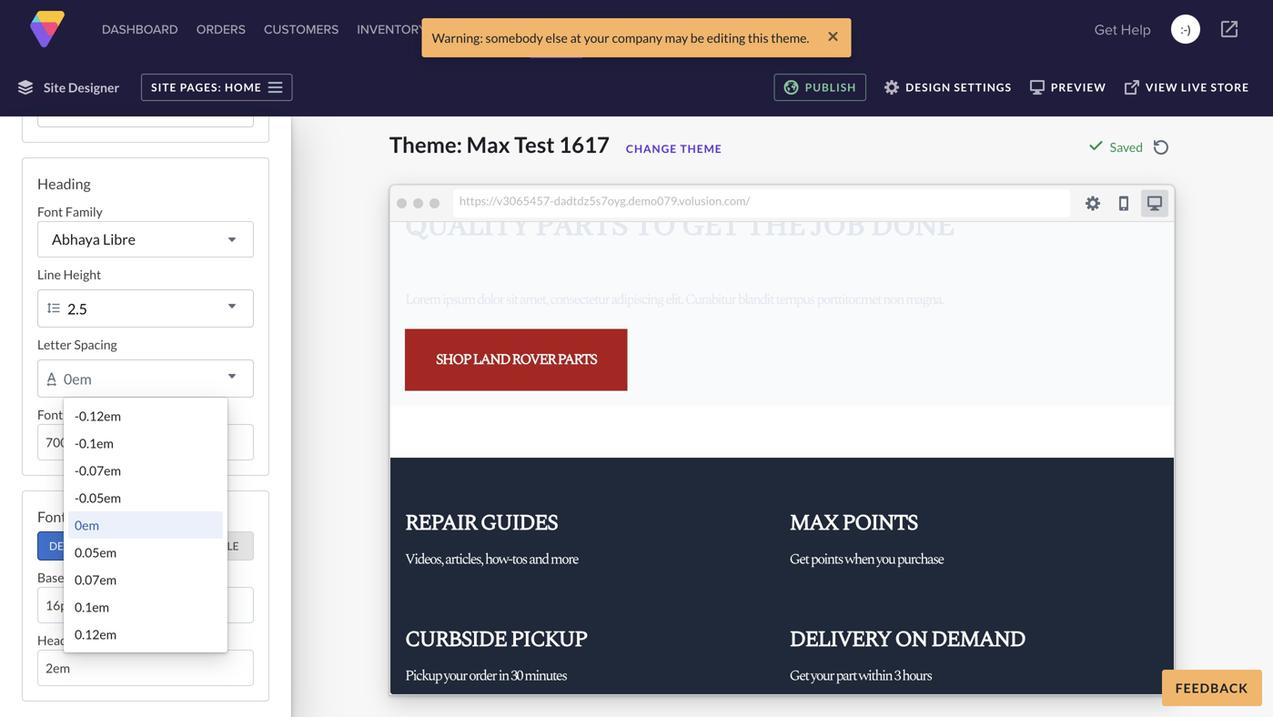 Task type: describe. For each thing, give the bounding box(es) containing it.
design
[[906, 81, 951, 94]]

:-
[[1181, 20, 1188, 38]]

abhaya libre
[[52, 230, 136, 248]]

change theme
[[626, 142, 723, 155]]

site designer
[[44, 80, 119, 95]]

warning:
[[432, 30, 483, 46]]

Heading text field
[[37, 650, 254, 686]]

preview button
[[1021, 74, 1116, 101]]

1 vertical spatial 0.05em
[[75, 545, 117, 560]]

site for site pages: home
[[151, 81, 177, 94]]

:-)
[[1181, 20, 1191, 38]]

abhaya libre button
[[37, 221, 254, 258]]

1 heading from the top
[[37, 175, 91, 193]]

- for 0.1em
[[75, 436, 79, 451]]

1 vertical spatial 0.1em
[[75, 600, 109, 615]]

settings
[[671, 20, 729, 38]]

tablet
[[127, 539, 166, 553]]

view live store
[[1146, 81, 1250, 94]]

-0.1em
[[75, 436, 114, 451]]

test
[[515, 132, 555, 158]]

-0.05em
[[75, 490, 121, 506]]

mobile button
[[183, 532, 254, 561]]

line height
[[37, 267, 101, 282]]

font for font family
[[37, 204, 63, 219]]

site pages: home button
[[141, 74, 293, 101]]

saved image
[[1090, 138, 1104, 153]]

- for 0.05em
[[75, 490, 79, 506]]

0em
[[75, 518, 99, 533]]

1 vertical spatial 0.12em
[[75, 627, 117, 642]]

volusion-logo link
[[29, 11, 66, 47]]

warning: somebody else at your company may be editing this theme. alert
[[422, 18, 820, 57]]

editing
[[707, 30, 746, 46]]

theme: max test 1617
[[390, 132, 610, 158]]

customers
[[264, 20, 339, 38]]

marketing button
[[441, 0, 519, 58]]

design
[[534, 20, 579, 38]]

family
[[65, 204, 103, 219]]

design settings button
[[876, 74, 1021, 101]]

design settings
[[906, 81, 1012, 94]]

reports
[[597, 20, 652, 38]]

)
[[1188, 20, 1191, 38]]

dadtdz5s7oyg.demo079.volusion.com/
[[554, 194, 750, 208]]

orders button
[[193, 0, 249, 58]]

line
[[37, 267, 61, 282]]

design button
[[530, 0, 583, 58]]

max
[[467, 132, 510, 158]]

desktop button
[[37, 532, 110, 561]]

saved
[[1110, 139, 1144, 155]]

pages:
[[180, 81, 222, 94]]

company
[[612, 30, 663, 46]]

spacing
[[74, 337, 117, 352]]

change
[[626, 142, 678, 155]]

base
[[37, 570, 64, 585]]

sizes
[[70, 508, 102, 526]]

dashboard
[[102, 20, 178, 38]]

Heading weight text field
[[37, 424, 254, 461]]

feedback
[[1176, 681, 1249, 696]]

view
[[1146, 81, 1179, 94]]

0.1em inside 'link'
[[79, 436, 114, 451]]

be
[[691, 30, 705, 46]]

2 heading from the top
[[37, 633, 84, 648]]

get help
[[1095, 19, 1152, 40]]

https://v3065457-dadtdz5s7oyg.demo079.volusion.com/
[[460, 194, 750, 208]]

- for 0.07em
[[75, 463, 79, 478]]

letter
[[37, 337, 72, 352]]

0.12em link
[[68, 621, 223, 648]]

site for site designer
[[44, 80, 66, 95]]

may
[[665, 30, 688, 46]]



Task type: locate. For each thing, give the bounding box(es) containing it.
-
[[75, 408, 79, 424], [75, 436, 79, 451], [75, 463, 79, 478], [75, 490, 79, 506]]

0 horizontal spatial site
[[44, 80, 66, 95]]

site left pages:
[[151, 81, 177, 94]]

mobile
[[198, 539, 239, 553]]

1 vertical spatial 0.07em
[[75, 572, 117, 588]]

dashboard link
[[98, 0, 182, 58]]

sidebar element
[[0, 0, 291, 717]]

theme.
[[771, 30, 810, 46]]

1 - from the top
[[75, 408, 79, 424]]

0em text field
[[37, 360, 254, 398]]

0 vertical spatial heading
[[37, 175, 91, 193]]

publish button
[[775, 74, 867, 101]]

0 vertical spatial 0.05em
[[79, 490, 121, 506]]

get help link
[[1089, 11, 1157, 47]]

0.07em link
[[68, 566, 223, 594]]

0.12em
[[79, 408, 121, 424], [75, 627, 117, 642]]

store
[[1211, 81, 1250, 94]]

customers button
[[260, 0, 343, 58]]

2 vertical spatial font
[[37, 508, 67, 526]]

3 - from the top
[[75, 463, 79, 478]]

site
[[44, 80, 66, 95], [151, 81, 177, 94]]

site inside button
[[151, 81, 177, 94]]

orders
[[196, 20, 246, 38]]

home
[[225, 81, 262, 94]]

your
[[584, 30, 610, 46]]

font for font weight
[[37, 407, 63, 422]]

0.1em down '0.07em' link
[[75, 600, 109, 615]]

-0.1em link
[[68, 430, 223, 457]]

0 vertical spatial font
[[37, 204, 63, 219]]

0.1em
[[79, 436, 114, 451], [75, 600, 109, 615]]

- up -0.1em
[[75, 408, 79, 424]]

-0.05em link
[[68, 484, 223, 512]]

https://v3065457-
[[460, 194, 554, 208]]

settings button
[[667, 0, 733, 58]]

dashboard image
[[29, 11, 66, 47]]

- down -0.1em
[[75, 463, 79, 478]]

0 vertical spatial 0.12em
[[79, 408, 121, 424]]

1617
[[559, 132, 610, 158]]

font
[[37, 204, 63, 219], [37, 407, 63, 422], [37, 508, 67, 526]]

0.1em down -0.12em
[[79, 436, 114, 451]]

site left designer
[[44, 80, 66, 95]]

help
[[1122, 19, 1152, 40]]

3 font from the top
[[37, 508, 67, 526]]

libre
[[103, 230, 136, 248]]

tablet button
[[111, 532, 182, 561]]

0.05em
[[79, 490, 121, 506], [75, 545, 117, 560]]

1 font from the top
[[37, 204, 63, 219]]

abhaya
[[52, 230, 100, 248]]

- up font sizes
[[75, 490, 79, 506]]

designer
[[68, 80, 119, 95]]

1 horizontal spatial site
[[151, 81, 177, 94]]

inventory button
[[354, 0, 431, 58]]

font family
[[37, 204, 103, 219]]

-0.07em link
[[68, 457, 223, 484]]

list box containing -0.12em
[[64, 398, 228, 653]]

- inside 'link'
[[75, 436, 79, 451]]

live
[[1182, 81, 1208, 94]]

inventory
[[357, 20, 427, 38]]

feedback button
[[1162, 670, 1263, 707]]

4 - from the top
[[75, 490, 79, 506]]

font weight
[[37, 407, 107, 422]]

0.05em down 0em
[[75, 545, 117, 560]]

reports button
[[594, 0, 656, 58]]

view live store button
[[1116, 74, 1259, 101]]

this
[[748, 30, 769, 46]]

-0.07em
[[75, 463, 121, 478]]

2.5 text field
[[37, 290, 254, 328]]

preview
[[1051, 81, 1107, 94]]

0.12em down 0.1em link on the left of the page
[[75, 627, 117, 642]]

:-) link
[[1172, 15, 1201, 44]]

heading down the base
[[37, 633, 84, 648]]

site pages: home
[[151, 81, 262, 94]]

- down font weight
[[75, 436, 79, 451]]

font sizes
[[37, 508, 102, 526]]

0.05em up sizes
[[79, 490, 121, 506]]

0 vertical spatial 0.07em
[[79, 463, 121, 478]]

2 font from the top
[[37, 407, 63, 422]]

0 vertical spatial 0.1em
[[79, 436, 114, 451]]

settings
[[954, 81, 1012, 94]]

somebody
[[486, 30, 543, 46]]

theme
[[681, 142, 723, 155]]

-0.12em
[[75, 408, 121, 424]]

Base text field
[[37, 587, 254, 624]]

theme:
[[390, 132, 463, 158]]

heading up font family
[[37, 175, 91, 193]]

get
[[1095, 19, 1118, 40]]

0.07em up -0.05em
[[79, 463, 121, 478]]

font left 'weight'
[[37, 407, 63, 422]]

2 - from the top
[[75, 436, 79, 451]]

0.07em down desktop button
[[75, 572, 117, 588]]

list box
[[64, 398, 228, 653]]

- for 0.12em
[[75, 408, 79, 424]]

heading
[[37, 175, 91, 193], [37, 633, 84, 648]]

font left family
[[37, 204, 63, 219]]

0.12em up -0.1em
[[79, 408, 121, 424]]

-0.12em link
[[68, 402, 223, 430]]

1 vertical spatial heading
[[37, 633, 84, 648]]

publish
[[805, 81, 857, 94]]

0.07em
[[79, 463, 121, 478], [75, 572, 117, 588]]

weight
[[65, 407, 107, 422]]

letter spacing
[[37, 337, 117, 352]]

0em link
[[68, 512, 223, 539]]

1 vertical spatial font
[[37, 407, 63, 422]]

0.05em link
[[68, 539, 223, 566]]

at
[[570, 30, 582, 46]]

height
[[63, 267, 101, 282]]

font left sizes
[[37, 508, 67, 526]]

font for font sizes
[[37, 508, 67, 526]]

else
[[546, 30, 568, 46]]



Task type: vqa. For each thing, say whether or not it's contained in the screenshot.
abhaya libre on the left
yes



